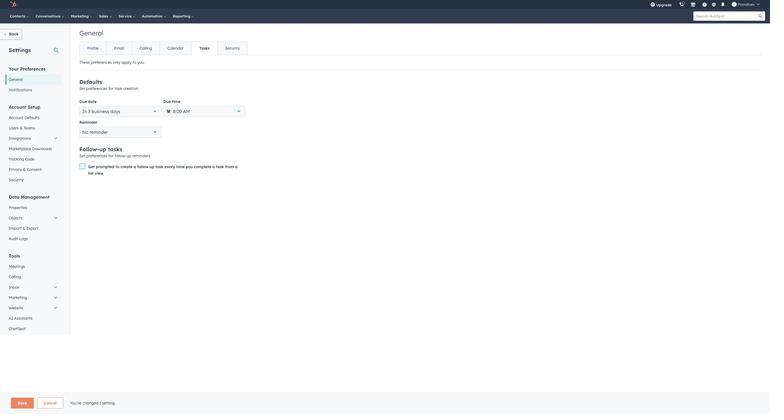 Task type: vqa. For each thing, say whether or not it's contained in the screenshot.
or
no



Task type: describe. For each thing, give the bounding box(es) containing it.
due time
[[163, 99, 180, 104]]

2 horizontal spatial task
[[216, 164, 224, 169]]

& for teams
[[20, 126, 23, 131]]

conversations
[[36, 14, 62, 18]]

these preferences only apply to you.
[[79, 60, 145, 65]]

email link
[[106, 42, 132, 55]]

notifications button
[[718, 0, 728, 9]]

defaults inside 'link'
[[24, 115, 40, 120]]

0 vertical spatial calling
[[140, 46, 152, 51]]

save button
[[11, 398, 34, 409]]

preferences inside defaults set preferences for task creation.
[[86, 86, 107, 91]]

import
[[9, 226, 22, 231]]

help image
[[702, 2, 707, 7]]

business
[[92, 109, 109, 114]]

up inside the get prompted to create a follow up task every time you complete a task from a list view
[[150, 164, 154, 169]]

properties link
[[5, 203, 61, 213]]

no reminder
[[82, 130, 108, 135]]

reminder
[[90, 130, 108, 135]]

preferences
[[20, 66, 46, 72]]

in 3 business days
[[82, 109, 120, 114]]

assistants
[[14, 316, 32, 321]]

ai assistants
[[9, 316, 32, 321]]

0 vertical spatial preferences
[[91, 60, 112, 65]]

automation link
[[139, 9, 170, 23]]

notifications image
[[720, 2, 725, 7]]

0 vertical spatial general
[[79, 29, 103, 37]]

integrations
[[9, 136, 31, 141]]

contacts
[[10, 14, 26, 18]]

search button
[[756, 11, 765, 21]]

privacy & consent
[[9, 167, 41, 172]]

follow-
[[79, 146, 99, 153]]

data
[[9, 194, 19, 200]]

you've
[[70, 401, 82, 406]]

1
[[99, 401, 101, 406]]

no reminder button
[[79, 127, 161, 138]]

1 horizontal spatial calling link
[[132, 42, 160, 55]]

0 vertical spatial marketing
[[71, 14, 90, 18]]

profile
[[87, 46, 99, 51]]

0 horizontal spatial calling link
[[5, 272, 61, 282]]

audit logs
[[9, 236, 28, 241]]

follow
[[137, 164, 148, 169]]

sales link
[[96, 9, 115, 23]]

import & export
[[9, 226, 38, 231]]

calling icon button
[[677, 1, 686, 8]]

privacy
[[9, 167, 22, 172]]

marketplace downloads link
[[5, 144, 61, 154]]

general inside your preferences element
[[9, 77, 23, 82]]

marketplaces image
[[691, 2, 696, 7]]

export
[[26, 226, 38, 231]]

management
[[21, 194, 50, 200]]

inbox button
[[5, 282, 61, 293]]

due for due time
[[163, 99, 171, 104]]

8:00 am button
[[163, 106, 245, 117]]

cancel button
[[37, 398, 63, 409]]

cancel
[[44, 401, 57, 406]]

prompted
[[96, 164, 114, 169]]

automation
[[142, 14, 164, 18]]

account for account setup
[[9, 104, 26, 110]]

navigation containing profile
[[79, 41, 248, 55]]

meetings
[[9, 264, 25, 269]]

your
[[9, 66, 19, 72]]

to inside the get prompted to create a follow up task every time you complete a task from a list view
[[116, 164, 119, 169]]

tracking code link
[[5, 154, 61, 164]]

for inside follow-up tasks set preferences for follow-up reminders.
[[108, 154, 114, 158]]

users & teams
[[9, 126, 35, 131]]

calling inside 'tools' element
[[9, 275, 21, 280]]

settings image
[[711, 2, 716, 7]]

days
[[110, 109, 120, 114]]

am
[[183, 109, 190, 114]]

account setup element
[[5, 104, 61, 185]]

users
[[9, 126, 19, 131]]

downloads
[[32, 146, 52, 151]]

marketplaces button
[[687, 0, 699, 9]]

help button
[[700, 0, 709, 9]]

you.
[[137, 60, 145, 65]]

0 vertical spatial to
[[132, 60, 136, 65]]

set inside follow-up tasks set preferences for follow-up reminders.
[[79, 154, 85, 158]]

search image
[[759, 14, 762, 18]]

only
[[113, 60, 120, 65]]

creation.
[[123, 86, 139, 91]]

properties
[[9, 205, 27, 210]]

1 horizontal spatial security link
[[217, 42, 247, 55]]

in 3 business days button
[[79, 106, 161, 117]]

ai assistants link
[[5, 313, 61, 324]]

8:00
[[173, 109, 182, 114]]

hubspot image
[[10, 1, 16, 8]]

defaults inside defaults set preferences for task creation.
[[79, 79, 102, 85]]

reminders.
[[132, 154, 151, 158]]

these
[[79, 60, 90, 65]]

complete
[[194, 164, 211, 169]]

marketing link
[[68, 9, 96, 23]]

pomatoes button
[[729, 0, 763, 9]]

3
[[88, 109, 90, 114]]

view
[[95, 171, 103, 176]]

marketplace
[[9, 146, 31, 151]]

list
[[88, 171, 94, 176]]

1 vertical spatial security link
[[5, 175, 61, 185]]

you
[[186, 164, 193, 169]]

meetings link
[[5, 262, 61, 272]]

audit logs link
[[5, 234, 61, 244]]

your preferences
[[9, 66, 46, 72]]



Task type: locate. For each thing, give the bounding box(es) containing it.
account
[[9, 104, 26, 110], [9, 115, 23, 120]]

code
[[25, 157, 34, 162]]

account up users
[[9, 115, 23, 120]]

notifications link
[[5, 85, 61, 95]]

0 horizontal spatial calling
[[9, 275, 21, 280]]

0 horizontal spatial general
[[9, 77, 23, 82]]

import & export link
[[5, 223, 61, 234]]

1 due from the left
[[79, 99, 87, 104]]

1 horizontal spatial general
[[79, 29, 103, 37]]

set
[[79, 86, 85, 91], [79, 154, 85, 158]]

up up 'create'
[[127, 154, 131, 158]]

& for export
[[23, 226, 25, 231]]

conversations link
[[32, 9, 68, 23]]

account defaults link
[[5, 113, 61, 123]]

apply
[[121, 60, 131, 65]]

account for account defaults
[[9, 115, 23, 120]]

1 horizontal spatial a
[[212, 164, 215, 169]]

1 account from the top
[[9, 104, 26, 110]]

menu item
[[675, 0, 677, 9]]

setting.
[[102, 401, 115, 406]]

security for right security link
[[225, 46, 240, 51]]

0 vertical spatial up
[[99, 146, 106, 153]]

get
[[88, 164, 95, 169]]

0 vertical spatial set
[[79, 86, 85, 91]]

no
[[82, 130, 88, 135]]

your preferences element
[[5, 66, 61, 95]]

1 vertical spatial calling
[[9, 275, 21, 280]]

1 vertical spatial for
[[108, 154, 114, 158]]

1 vertical spatial up
[[127, 154, 131, 158]]

users & teams link
[[5, 123, 61, 133]]

inbox
[[9, 285, 19, 290]]

task
[[115, 86, 122, 91], [155, 164, 163, 169], [216, 164, 224, 169]]

2 vertical spatial &
[[23, 226, 25, 231]]

2 for from the top
[[108, 154, 114, 158]]

security inside account setup element
[[9, 178, 23, 182]]

chatspot link
[[5, 324, 61, 334]]

general up profile link
[[79, 29, 103, 37]]

security link
[[217, 42, 247, 55], [5, 175, 61, 185]]

create
[[120, 164, 132, 169]]

task left from
[[216, 164, 224, 169]]

setup
[[28, 104, 40, 110]]

0 vertical spatial time
[[172, 99, 180, 104]]

1 a from the left
[[134, 164, 136, 169]]

upgrade image
[[650, 2, 655, 7]]

defaults up users & teams link
[[24, 115, 40, 120]]

a
[[134, 164, 136, 169], [212, 164, 215, 169], [235, 164, 238, 169]]

service link
[[115, 9, 139, 23]]

marketing up website
[[9, 295, 27, 300]]

task left creation.
[[115, 86, 122, 91]]

1 vertical spatial calling link
[[5, 272, 61, 282]]

preferences up date
[[86, 86, 107, 91]]

&
[[20, 126, 23, 131], [23, 167, 26, 172], [23, 226, 25, 231]]

data management element
[[5, 194, 61, 244]]

1 vertical spatial general
[[9, 77, 23, 82]]

1 for from the top
[[108, 86, 114, 91]]

to left 'create'
[[116, 164, 119, 169]]

preferences left only
[[91, 60, 112, 65]]

for inside defaults set preferences for task creation.
[[108, 86, 114, 91]]

calling up the you.
[[140, 46, 152, 51]]

0 horizontal spatial a
[[134, 164, 136, 169]]

1 vertical spatial time
[[176, 164, 185, 169]]

reporting link
[[170, 9, 197, 23]]

get prompted to create a follow up task every time you complete a task from a list view
[[88, 164, 238, 176]]

1 vertical spatial preferences
[[86, 86, 107, 91]]

consent
[[27, 167, 41, 172]]

ai
[[9, 316, 13, 321]]

1 vertical spatial security
[[9, 178, 23, 182]]

0 vertical spatial account
[[9, 104, 26, 110]]

2 horizontal spatial a
[[235, 164, 238, 169]]

sales
[[99, 14, 109, 18]]

calendar
[[167, 46, 184, 51]]

tools
[[9, 253, 20, 259]]

tasks link
[[191, 42, 217, 55]]

1 horizontal spatial calling
[[140, 46, 152, 51]]

1 vertical spatial defaults
[[24, 115, 40, 120]]

0 vertical spatial security link
[[217, 42, 247, 55]]

2 account from the top
[[9, 115, 23, 120]]

account setup
[[9, 104, 40, 110]]

reporting
[[173, 14, 191, 18]]

defaults
[[79, 79, 102, 85], [24, 115, 40, 120]]

up
[[99, 146, 106, 153], [127, 154, 131, 158], [150, 164, 154, 169]]

1 vertical spatial set
[[79, 154, 85, 158]]

upgrade
[[656, 3, 672, 7]]

tools element
[[5, 253, 61, 334]]

preferences inside follow-up tasks set preferences for follow-up reminders.
[[86, 154, 107, 158]]

for
[[108, 86, 114, 91], [108, 154, 114, 158]]

due
[[79, 99, 87, 104], [163, 99, 171, 104]]

tasks
[[108, 146, 122, 153]]

marketing
[[71, 14, 90, 18], [9, 295, 27, 300]]

security for the bottommost security link
[[9, 178, 23, 182]]

menu containing pomatoes
[[647, 0, 764, 9]]

1 horizontal spatial defaults
[[79, 79, 102, 85]]

account up account defaults
[[9, 104, 26, 110]]

settings link
[[710, 1, 717, 7]]

set down follow-
[[79, 154, 85, 158]]

marketing inside button
[[9, 295, 27, 300]]

1 vertical spatial &
[[23, 167, 26, 172]]

pomatoes
[[738, 2, 755, 7]]

date
[[88, 99, 97, 104]]

website
[[9, 306, 23, 311]]

time left you
[[176, 164, 185, 169]]

for down tasks
[[108, 154, 114, 158]]

1 horizontal spatial task
[[155, 164, 163, 169]]

2 horizontal spatial up
[[150, 164, 154, 169]]

0 vertical spatial calling link
[[132, 42, 160, 55]]

a right complete
[[212, 164, 215, 169]]

& left export
[[23, 226, 25, 231]]

every
[[165, 164, 175, 169]]

3 a from the left
[[235, 164, 238, 169]]

up left tasks
[[99, 146, 106, 153]]

in
[[82, 109, 87, 114]]

for left creation.
[[108, 86, 114, 91]]

2 due from the left
[[163, 99, 171, 104]]

back link
[[0, 29, 22, 40]]

time up 8:00
[[172, 99, 180, 104]]

2 set from the top
[[79, 154, 85, 158]]

marketing left sales
[[71, 14, 90, 18]]

due for due date
[[79, 99, 87, 104]]

1 horizontal spatial due
[[163, 99, 171, 104]]

1 set from the top
[[79, 86, 85, 91]]

0 vertical spatial &
[[20, 126, 23, 131]]

0 vertical spatial defaults
[[79, 79, 102, 85]]

from
[[225, 164, 234, 169]]

1 horizontal spatial to
[[132, 60, 136, 65]]

calling link up the you.
[[132, 42, 160, 55]]

account inside 'link'
[[9, 115, 23, 120]]

1 vertical spatial account
[[9, 115, 23, 120]]

task inside defaults set preferences for task creation.
[[115, 86, 122, 91]]

0 horizontal spatial to
[[116, 164, 119, 169]]

& right privacy
[[23, 167, 26, 172]]

tyler black image
[[732, 2, 737, 7]]

& inside import & export link
[[23, 226, 25, 231]]

defaults set preferences for task creation.
[[79, 79, 139, 91]]

data management
[[9, 194, 50, 200]]

0 horizontal spatial due
[[79, 99, 87, 104]]

account defaults
[[9, 115, 40, 120]]

menu
[[647, 0, 764, 9]]

settings
[[9, 47, 31, 53]]

2 vertical spatial up
[[150, 164, 154, 169]]

1 horizontal spatial up
[[127, 154, 131, 158]]

logs
[[19, 236, 28, 241]]

hubspot link
[[7, 1, 20, 8]]

profile link
[[80, 42, 106, 55]]

follow-up tasks set preferences for follow-up reminders.
[[79, 146, 151, 158]]

contacts link
[[7, 9, 32, 23]]

navigation
[[79, 41, 248, 55]]

up right follow at top
[[150, 164, 154, 169]]

0 horizontal spatial up
[[99, 146, 106, 153]]

preferences down follow-
[[86, 154, 107, 158]]

website button
[[5, 303, 61, 313]]

1 horizontal spatial marketing
[[71, 14, 90, 18]]

email
[[114, 46, 124, 51]]

0 horizontal spatial task
[[115, 86, 122, 91]]

calling up inbox
[[9, 275, 21, 280]]

set inside defaults set preferences for task creation.
[[79, 86, 85, 91]]

0 horizontal spatial defaults
[[24, 115, 40, 120]]

1 horizontal spatial security
[[225, 46, 240, 51]]

general down your
[[9, 77, 23, 82]]

follow-
[[115, 154, 127, 158]]

& right users
[[20, 126, 23, 131]]

a right from
[[235, 164, 238, 169]]

objects
[[9, 216, 22, 221]]

tracking code
[[9, 157, 34, 162]]

& inside users & teams link
[[20, 126, 23, 131]]

0 horizontal spatial marketing
[[9, 295, 27, 300]]

& inside privacy & consent "link"
[[23, 167, 26, 172]]

to left the you.
[[132, 60, 136, 65]]

reminder
[[79, 120, 97, 125]]

calling icon image
[[679, 2, 684, 7]]

privacy & consent link
[[5, 164, 61, 175]]

0 vertical spatial for
[[108, 86, 114, 91]]

you've changed 1 setting.
[[70, 401, 115, 406]]

defaults up date
[[79, 79, 102, 85]]

due date
[[79, 99, 97, 104]]

0 horizontal spatial security
[[9, 178, 23, 182]]

2 vertical spatial preferences
[[86, 154, 107, 158]]

calendar link
[[160, 42, 191, 55]]

& for consent
[[23, 167, 26, 172]]

security
[[225, 46, 240, 51], [9, 178, 23, 182]]

1 vertical spatial marketing
[[9, 295, 27, 300]]

time inside the get prompted to create a follow up task every time you complete a task from a list view
[[176, 164, 185, 169]]

marketing button
[[5, 293, 61, 303]]

set up due date
[[79, 86, 85, 91]]

calling link down meetings on the bottom of the page
[[5, 272, 61, 282]]

0 vertical spatial security
[[225, 46, 240, 51]]

1 vertical spatial to
[[116, 164, 119, 169]]

a left follow at top
[[134, 164, 136, 169]]

task left every
[[155, 164, 163, 169]]

0 horizontal spatial security link
[[5, 175, 61, 185]]

Search HubSpot search field
[[693, 11, 760, 21]]

objects button
[[5, 213, 61, 223]]

general link
[[5, 74, 61, 85]]

2 a from the left
[[212, 164, 215, 169]]



